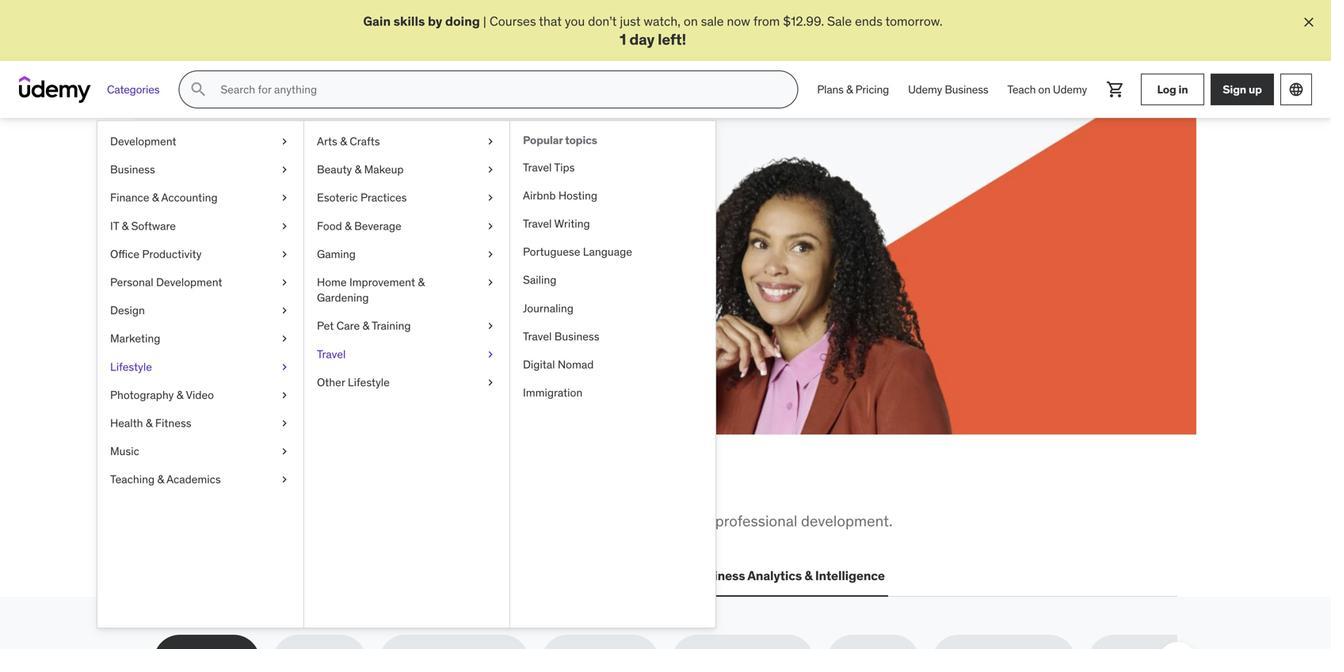 Task type: locate. For each thing, give the bounding box(es) containing it.
xsmall image inside beauty & makeup "link"
[[484, 162, 497, 178]]

in up topics,
[[428, 472, 452, 505]]

ends inside learn, practice, succeed (and save) courses for every skill in your learning journey, starting at $12.99. sale ends tomorrow.
[[297, 276, 325, 292]]

pet
[[317, 319, 334, 333]]

practice,
[[298, 187, 406, 220]]

succeed
[[410, 187, 509, 220]]

0 horizontal spatial udemy
[[908, 82, 942, 97]]

teaching & academics link
[[97, 466, 303, 494]]

1 horizontal spatial udemy
[[1053, 82, 1087, 97]]

xsmall image inside the "health & fitness" link
[[278, 416, 291, 432]]

xsmall image inside 'other lifestyle' link
[[484, 375, 497, 391]]

0 horizontal spatial lifestyle
[[110, 360, 152, 374]]

gardening
[[317, 291, 369, 305]]

nomad
[[558, 358, 594, 372]]

development down office productivity link
[[156, 275, 222, 290]]

you up to
[[313, 472, 358, 505]]

sale up the plans
[[827, 13, 852, 29]]

1 horizontal spatial you
[[565, 13, 585, 29]]

xsmall image for gaming
[[484, 247, 497, 262]]

airbnb
[[523, 189, 556, 203]]

in right log
[[1179, 82, 1188, 96]]

0 horizontal spatial courses
[[211, 258, 257, 274]]

1 horizontal spatial sale
[[827, 13, 852, 29]]

sailing
[[523, 273, 556, 287]]

& right the finance
[[152, 191, 159, 205]]

xsmall image inside personal development link
[[278, 275, 291, 291]]

courses right "|"
[[489, 13, 536, 29]]

it left certifications
[[284, 568, 295, 584]]

accounting
[[161, 191, 218, 205]]

finance & accounting link
[[97, 184, 303, 212]]

xsmall image for beauty & makeup
[[484, 162, 497, 178]]

0 horizontal spatial sale
[[269, 276, 294, 292]]

fitness
[[155, 416, 191, 431]]

xsmall image for photography & video
[[278, 388, 291, 403]]

0 vertical spatial in
[[1179, 82, 1188, 96]]

software
[[131, 219, 176, 233]]

travel down airbnb
[[523, 217, 552, 231]]

one
[[457, 472, 502, 505]]

xsmall image inside home improvement & gardening link
[[484, 275, 497, 291]]

0 vertical spatial courses
[[489, 13, 536, 29]]

development down categories dropdown button
[[110, 134, 176, 149]]

categories button
[[97, 71, 169, 109]]

tomorrow. for |
[[885, 13, 943, 29]]

0 vertical spatial you
[[565, 13, 585, 29]]

udemy business
[[908, 82, 988, 97]]

lifestyle right "other"
[[348, 376, 390, 390]]

ends for |
[[855, 13, 883, 29]]

on
[[684, 13, 698, 29], [1038, 82, 1050, 97]]

submit search image
[[189, 80, 208, 99]]

& right health
[[146, 416, 153, 431]]

courses inside gain skills by doing | courses that you don't just watch, on sale now from $12.99. sale ends tomorrow. 1 day left!
[[489, 13, 536, 29]]

& right care
[[362, 319, 369, 333]]

journaling link
[[510, 295, 715, 323]]

1 vertical spatial sale
[[269, 276, 294, 292]]

video
[[186, 388, 214, 403]]

skills up workplace
[[240, 472, 308, 505]]

immigration link
[[510, 379, 715, 408]]

tomorrow. inside learn, practice, succeed (and save) courses for every skill in your learning journey, starting at $12.99. sale ends tomorrow.
[[327, 276, 385, 292]]

1 vertical spatial lifestyle
[[348, 376, 390, 390]]

xsmall image inside the pet care & training link
[[484, 319, 497, 334]]

workplace
[[241, 512, 310, 531]]

personal
[[110, 275, 153, 290]]

sale inside learn, practice, succeed (and save) courses for every skill in your learning journey, starting at $12.99. sale ends tomorrow.
[[269, 276, 294, 292]]

udemy left shopping cart with 0 items icon
[[1053, 82, 1087, 97]]

0 vertical spatial sale
[[827, 13, 852, 29]]

& up office
[[122, 219, 129, 233]]

log in
[[1157, 82, 1188, 96]]

watch,
[[644, 13, 681, 29]]

& right the plans
[[846, 82, 853, 97]]

2 vertical spatial in
[[428, 472, 452, 505]]

& right beauty
[[355, 163, 361, 177]]

portuguese language link
[[510, 238, 715, 267]]

journey,
[[427, 258, 472, 274]]

development
[[110, 134, 176, 149], [156, 275, 222, 290]]

1 vertical spatial $12.99.
[[225, 276, 266, 292]]

sale
[[827, 13, 852, 29], [269, 276, 294, 292]]

xsmall image inside travel link
[[484, 347, 497, 363]]

xsmall image inside photography & video link
[[278, 388, 291, 403]]

ends for save)
[[297, 276, 325, 292]]

close image
[[1301, 14, 1317, 30]]

0 horizontal spatial ends
[[297, 276, 325, 292]]

xsmall image
[[278, 134, 291, 150], [484, 134, 497, 150], [484, 162, 497, 178], [278, 219, 291, 234], [484, 219, 497, 234], [484, 247, 497, 262], [278, 275, 291, 291], [278, 331, 291, 347], [278, 360, 291, 375], [484, 375, 497, 391], [278, 472, 291, 488]]

plans & pricing link
[[808, 71, 899, 109]]

& left video
[[176, 388, 183, 403]]

xsmall image inside marketing link
[[278, 331, 291, 347]]

udemy right pricing
[[908, 82, 942, 97]]

tomorrow. down your
[[327, 276, 385, 292]]

digital nomad
[[523, 358, 594, 372]]

courses up at
[[211, 258, 257, 274]]

0 horizontal spatial on
[[684, 13, 698, 29]]

personal development
[[110, 275, 222, 290]]

learning
[[378, 258, 424, 274]]

office productivity
[[110, 247, 202, 262]]

& for pricing
[[846, 82, 853, 97]]

& right the food
[[345, 219, 352, 233]]

$12.99. inside gain skills by doing | courses that you don't just watch, on sale now from $12.99. sale ends tomorrow. 1 day left!
[[783, 13, 824, 29]]

$12.99.
[[783, 13, 824, 29], [225, 276, 266, 292]]

data
[[482, 568, 510, 584]]

it & software link
[[97, 212, 303, 241]]

xsmall image inside food & beverage link
[[484, 219, 497, 234]]

travel business link
[[510, 323, 715, 351]]

xsmall image for home improvement & gardening
[[484, 275, 497, 291]]

xsmall image for arts & crafts
[[484, 134, 497, 150]]

xsmall image inside development link
[[278, 134, 291, 150]]

xsmall image inside lifestyle link
[[278, 360, 291, 375]]

skill
[[312, 258, 335, 274]]

1 vertical spatial development
[[156, 275, 222, 290]]

1 horizontal spatial ends
[[855, 13, 883, 29]]

travel for travel writing
[[523, 217, 552, 231]]

from
[[154, 512, 188, 531]]

0 horizontal spatial skills
[[240, 472, 308, 505]]

home improvement & gardening
[[317, 275, 425, 305]]

at
[[211, 276, 222, 292]]

hosting
[[558, 189, 597, 203]]

skills inside gain skills by doing | courses that you don't just watch, on sale now from $12.99. sale ends tomorrow. 1 day left!
[[393, 13, 425, 29]]

xsmall image inside gaming link
[[484, 247, 497, 262]]

on inside gain skills by doing | courses that you don't just watch, on sale now from $12.99. sale ends tomorrow. 1 day left!
[[684, 13, 698, 29]]

1 horizontal spatial in
[[428, 472, 452, 505]]

design link
[[97, 297, 303, 325]]

1 horizontal spatial $12.99.
[[783, 13, 824, 29]]

xsmall image for business
[[278, 162, 291, 178]]

xsmall image inside 'teaching & academics' link
[[278, 472, 291, 488]]

tomorrow. up udemy business
[[885, 13, 943, 29]]

xsmall image inside finance & accounting link
[[278, 190, 291, 206]]

popular
[[523, 133, 563, 148]]

tomorrow. for save)
[[327, 276, 385, 292]]

1 horizontal spatial courses
[[489, 13, 536, 29]]

1 vertical spatial on
[[1038, 82, 1050, 97]]

travel left tips at the top of the page
[[523, 160, 552, 175]]

0 vertical spatial skills
[[393, 13, 425, 29]]

food
[[317, 219, 342, 233]]

0 vertical spatial tomorrow.
[[885, 13, 943, 29]]

it up office
[[110, 219, 119, 233]]

xsmall image inside it & software link
[[278, 219, 291, 234]]

business
[[945, 82, 988, 97], [110, 163, 155, 177], [554, 330, 599, 344], [691, 568, 745, 584]]

on right teach
[[1038, 82, 1050, 97]]

$12.99. down for
[[225, 276, 266, 292]]

1 vertical spatial ends
[[297, 276, 325, 292]]

0 horizontal spatial it
[[110, 219, 119, 233]]

0 vertical spatial ends
[[855, 13, 883, 29]]

1 horizontal spatial it
[[284, 568, 295, 584]]

1 vertical spatial in
[[338, 258, 348, 274]]

courses inside learn, practice, succeed (and save) courses for every skill in your learning journey, starting at $12.99. sale ends tomorrow.
[[211, 258, 257, 274]]

xsmall image inside business link
[[278, 162, 291, 178]]

1 vertical spatial tomorrow.
[[327, 276, 385, 292]]

0 vertical spatial on
[[684, 13, 698, 29]]

sale inside gain skills by doing | courses that you don't just watch, on sale now from $12.99. sale ends tomorrow. 1 day left!
[[827, 13, 852, 29]]

xsmall image inside "design" link
[[278, 303, 291, 319]]

2 horizontal spatial skills
[[393, 13, 425, 29]]

1 vertical spatial you
[[313, 472, 358, 505]]

& right analytics
[[804, 568, 813, 584]]

on left sale
[[684, 13, 698, 29]]

0 horizontal spatial $12.99.
[[225, 276, 266, 292]]

lifestyle down 'marketing'
[[110, 360, 152, 374]]

travel element
[[509, 121, 715, 628]]

xsmall image inside "arts & crafts" link
[[484, 134, 497, 150]]

&
[[846, 82, 853, 97], [340, 134, 347, 149], [355, 163, 361, 177], [152, 191, 159, 205], [122, 219, 129, 233], [345, 219, 352, 233], [418, 275, 425, 290], [362, 319, 369, 333], [176, 388, 183, 403], [146, 416, 153, 431], [157, 473, 164, 487], [804, 568, 813, 584]]

business up nomad
[[554, 330, 599, 344]]

you
[[565, 13, 585, 29], [313, 472, 358, 505]]

our
[[481, 512, 502, 531]]

& down learning
[[418, 275, 425, 290]]

xsmall image inside "esoteric practices" link
[[484, 190, 497, 206]]

sale down 'every'
[[269, 276, 294, 292]]

& for beverage
[[345, 219, 352, 233]]

xsmall image inside music link
[[278, 444, 291, 460]]

0 horizontal spatial you
[[313, 472, 358, 505]]

2 vertical spatial skills
[[314, 512, 347, 531]]

0 vertical spatial development
[[110, 134, 176, 149]]

makeup
[[364, 163, 404, 177]]

& inside "link"
[[355, 163, 361, 177]]

don't
[[588, 13, 617, 29]]

1 vertical spatial courses
[[211, 258, 257, 274]]

business left analytics
[[691, 568, 745, 584]]

for
[[260, 258, 276, 274]]

xsmall image inside office productivity link
[[278, 247, 291, 262]]

arts & crafts link
[[304, 128, 509, 156]]

& for academics
[[157, 473, 164, 487]]

0 vertical spatial it
[[110, 219, 119, 233]]

0 horizontal spatial tomorrow.
[[327, 276, 385, 292]]

photography
[[110, 388, 174, 403]]

& right teaching
[[157, 473, 164, 487]]

travel up digital
[[523, 330, 552, 344]]

travel tips
[[523, 160, 575, 175]]

digital
[[523, 358, 555, 372]]

udemy image
[[19, 76, 91, 103]]

in right skill
[[338, 258, 348, 274]]

0 vertical spatial lifestyle
[[110, 360, 152, 374]]

ends
[[855, 13, 883, 29], [297, 276, 325, 292]]

save)
[[271, 219, 334, 252]]

0 vertical spatial $12.99.
[[783, 13, 824, 29]]

1 horizontal spatial lifestyle
[[348, 376, 390, 390]]

it inside button
[[284, 568, 295, 584]]

design
[[110, 304, 145, 318]]

& right arts
[[340, 134, 347, 149]]

marketing
[[110, 332, 160, 346]]

up
[[1249, 82, 1262, 96]]

ends inside gain skills by doing | courses that you don't just watch, on sale now from $12.99. sale ends tomorrow. 1 day left!
[[855, 13, 883, 29]]

$12.99. right from
[[783, 13, 824, 29]]

1 horizontal spatial tomorrow.
[[885, 13, 943, 29]]

travel up "other"
[[317, 347, 346, 362]]

ends down skill
[[297, 276, 325, 292]]

0 horizontal spatial in
[[338, 258, 348, 274]]

udemy
[[908, 82, 942, 97], [1053, 82, 1087, 97]]

log in link
[[1141, 74, 1204, 106]]

xsmall image
[[278, 162, 291, 178], [278, 190, 291, 206], [484, 190, 497, 206], [278, 247, 291, 262], [484, 275, 497, 291], [278, 303, 291, 319], [484, 319, 497, 334], [484, 347, 497, 363], [278, 388, 291, 403], [278, 416, 291, 432], [278, 444, 291, 460]]

pricing
[[855, 82, 889, 97]]

tomorrow.
[[885, 13, 943, 29], [327, 276, 385, 292]]

travel link
[[304, 341, 509, 369]]

tomorrow. inside gain skills by doing | courses that you don't just watch, on sale now from $12.99. sale ends tomorrow. 1 day left!
[[885, 13, 943, 29]]

skills left to
[[314, 512, 347, 531]]

plans
[[817, 82, 844, 97]]

health & fitness
[[110, 416, 191, 431]]

business left teach
[[945, 82, 988, 97]]

ends up pricing
[[855, 13, 883, 29]]

in inside learn, practice, succeed (and save) courses for every skill in your learning journey, starting at $12.99. sale ends tomorrow.
[[338, 258, 348, 274]]

you right that on the top
[[565, 13, 585, 29]]

xsmall image for finance & accounting
[[278, 190, 291, 206]]

business link
[[97, 156, 303, 184]]

1 horizontal spatial on
[[1038, 82, 1050, 97]]

skills left by
[[393, 13, 425, 29]]

left!
[[658, 30, 686, 49]]

it
[[110, 219, 119, 233], [284, 568, 295, 584]]

courses for doing
[[489, 13, 536, 29]]

xsmall image for design
[[278, 303, 291, 319]]

1 vertical spatial it
[[284, 568, 295, 584]]

other lifestyle link
[[304, 369, 509, 397]]

$12.99. inside learn, practice, succeed (and save) courses for every skill in your learning journey, starting at $12.99. sale ends tomorrow.
[[225, 276, 266, 292]]



Task type: vqa. For each thing, say whether or not it's contained in the screenshot.
DESIGN link
yes



Task type: describe. For each thing, give the bounding box(es) containing it.
teach
[[1007, 82, 1036, 97]]

xsmall image for esoteric practices
[[484, 190, 497, 206]]

writing
[[554, 217, 590, 231]]

to
[[351, 512, 364, 531]]

your
[[351, 258, 375, 274]]

1 udemy from the left
[[908, 82, 942, 97]]

science
[[512, 568, 559, 584]]

learn,
[[211, 187, 293, 220]]

esoteric practices link
[[304, 184, 509, 212]]

gaming
[[317, 247, 356, 262]]

pet care & training link
[[304, 312, 509, 341]]

travel tips link
[[510, 154, 715, 182]]

xsmall image for pet care & training
[[484, 319, 497, 334]]

udemy business link
[[899, 71, 998, 109]]

critical
[[192, 512, 237, 531]]

airbnb hosting
[[523, 189, 597, 203]]

& inside button
[[804, 568, 813, 584]]

travel writing link
[[510, 210, 715, 238]]

arts
[[317, 134, 337, 149]]

rounded
[[655, 512, 712, 531]]

xsmall image for health & fitness
[[278, 416, 291, 432]]

topics,
[[432, 512, 477, 531]]

$12.99. for save)
[[225, 276, 266, 292]]

business analytics & intelligence
[[691, 568, 885, 584]]

travel business
[[523, 330, 599, 344]]

& for video
[[176, 388, 183, 403]]

intelligence
[[815, 568, 885, 584]]

technical
[[368, 512, 429, 531]]

finance
[[110, 191, 149, 205]]

& for makeup
[[355, 163, 361, 177]]

xsmall image for office productivity
[[278, 247, 291, 262]]

it certifications button
[[281, 558, 381, 596]]

1 horizontal spatial skills
[[314, 512, 347, 531]]

immigration
[[523, 386, 583, 400]]

(and
[[211, 219, 266, 252]]

teach on udemy
[[1007, 82, 1087, 97]]

office productivity link
[[97, 241, 303, 269]]

popular topics
[[523, 133, 597, 148]]

gaming link
[[304, 241, 509, 269]]

crafts
[[350, 134, 380, 149]]

& for fitness
[[146, 416, 153, 431]]

xsmall image for food & beverage
[[484, 219, 497, 234]]

you inside gain skills by doing | courses that you don't just watch, on sale now from $12.99. sale ends tomorrow. 1 day left!
[[565, 13, 585, 29]]

2 horizontal spatial in
[[1179, 82, 1188, 96]]

sale for |
[[827, 13, 852, 29]]

just
[[620, 13, 641, 29]]

language
[[583, 245, 632, 259]]

& inside home improvement & gardening
[[418, 275, 425, 290]]

need
[[363, 472, 423, 505]]

music
[[110, 445, 139, 459]]

business up the finance
[[110, 163, 155, 177]]

xsmall image for music
[[278, 444, 291, 460]]

it certifications
[[284, 568, 378, 584]]

every
[[279, 258, 309, 274]]

topics
[[565, 133, 597, 148]]

you inside all the skills you need in one place from critical workplace skills to technical topics, our catalog supports well-rounded professional development.
[[313, 472, 358, 505]]

1
[[620, 30, 626, 49]]

music link
[[97, 438, 303, 466]]

improvement
[[349, 275, 415, 290]]

xsmall image for other lifestyle
[[484, 375, 497, 391]]

analytics
[[747, 568, 802, 584]]

health
[[110, 416, 143, 431]]

choose a language image
[[1288, 82, 1304, 98]]

gain
[[363, 13, 391, 29]]

travel for travel tips
[[523, 160, 552, 175]]

& for software
[[122, 219, 129, 233]]

photography & video link
[[97, 382, 303, 410]]

well-
[[623, 512, 655, 531]]

teaching & academics
[[110, 473, 221, 487]]

data science button
[[479, 558, 563, 596]]

xsmall image for lifestyle
[[278, 360, 291, 375]]

catalog
[[506, 512, 556, 531]]

day
[[629, 30, 655, 49]]

finance & accounting
[[110, 191, 218, 205]]

starting
[[475, 258, 519, 274]]

beverage
[[354, 219, 401, 233]]

& for crafts
[[340, 134, 347, 149]]

it & software
[[110, 219, 176, 233]]

xsmall image for development
[[278, 134, 291, 150]]

xsmall image for teaching & academics
[[278, 472, 291, 488]]

food & beverage link
[[304, 212, 509, 241]]

xsmall image for it & software
[[278, 219, 291, 234]]

the
[[195, 472, 235, 505]]

xsmall image for personal development
[[278, 275, 291, 291]]

sign
[[1223, 82, 1246, 96]]

shopping cart with 0 items image
[[1106, 80, 1125, 99]]

from
[[753, 13, 780, 29]]

Search for anything text field
[[217, 76, 778, 103]]

it for it & software
[[110, 219, 119, 233]]

& for accounting
[[152, 191, 159, 205]]

home improvement & gardening link
[[304, 269, 509, 312]]

in inside all the skills you need in one place from critical workplace skills to technical topics, our catalog supports well-rounded professional development.
[[428, 472, 452, 505]]

place
[[507, 472, 573, 505]]

sale for save)
[[269, 276, 294, 292]]

2 udemy from the left
[[1053, 82, 1087, 97]]

office
[[110, 247, 139, 262]]

development link
[[97, 128, 303, 156]]

development.
[[801, 512, 893, 531]]

courses for (and
[[211, 258, 257, 274]]

1 vertical spatial skills
[[240, 472, 308, 505]]

categories
[[107, 82, 160, 97]]

xsmall image for travel
[[484, 347, 497, 363]]

$12.99. for |
[[783, 13, 824, 29]]

travel for travel business
[[523, 330, 552, 344]]

all
[[154, 472, 191, 505]]

pet care & training
[[317, 319, 411, 333]]

learn, practice, succeed (and save) courses for every skill in your learning journey, starting at $12.99. sale ends tomorrow.
[[211, 187, 519, 292]]

portuguese language
[[523, 245, 632, 259]]

beauty
[[317, 163, 352, 177]]

all the skills you need in one place from critical workplace skills to technical topics, our catalog supports well-rounded professional development.
[[154, 472, 893, 531]]

sign up link
[[1211, 74, 1274, 106]]

xsmall image for marketing
[[278, 331, 291, 347]]

lifestyle link
[[97, 353, 303, 382]]

business inside button
[[691, 568, 745, 584]]

business inside travel element
[[554, 330, 599, 344]]

it for it certifications
[[284, 568, 295, 584]]



